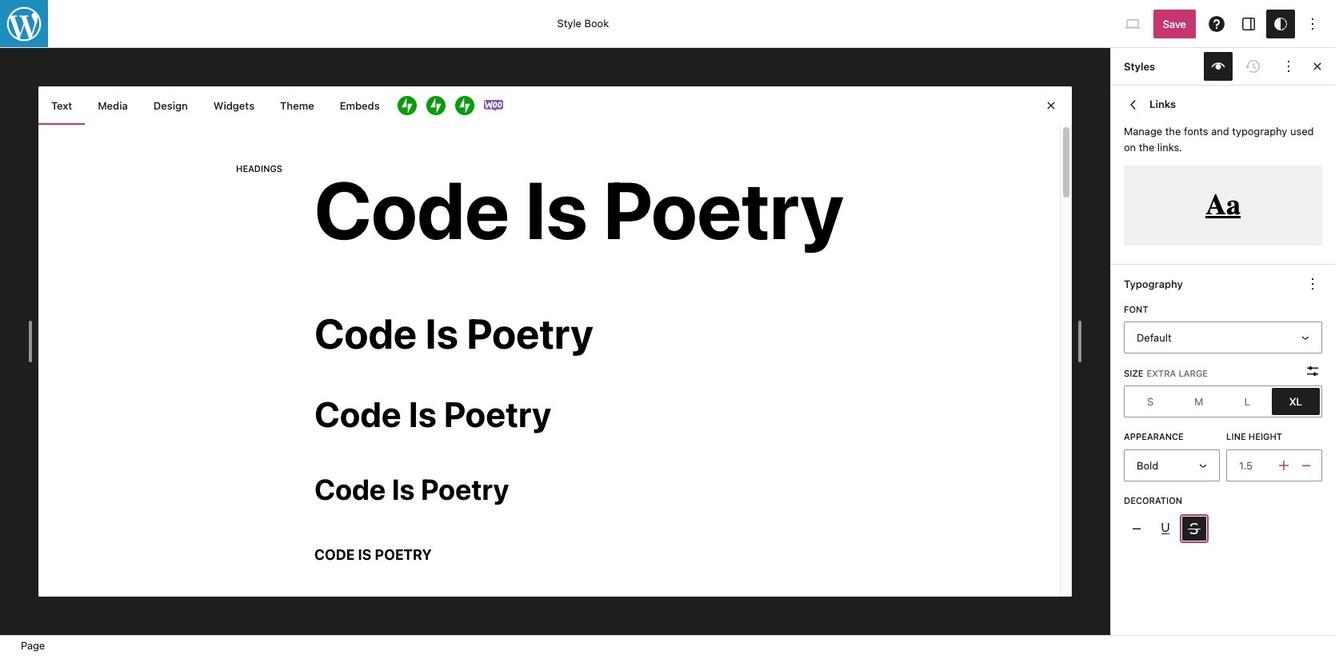Task type: locate. For each thing, give the bounding box(es) containing it.
Small button
[[1127, 388, 1175, 416]]

theme button
[[267, 86, 327, 125]]

style book image
[[1209, 57, 1228, 76]]

typography
[[1124, 278, 1183, 290]]

styles
[[1124, 60, 1156, 73]]

decrement image
[[1297, 456, 1316, 475]]

l
[[1245, 395, 1251, 408]]

styles image
[[1272, 14, 1291, 33]]

style
[[557, 17, 582, 30]]

widgets button
[[201, 86, 267, 125]]

design button
[[141, 86, 201, 125]]

typography
[[1233, 125, 1288, 138]]

on
[[1124, 140, 1136, 153]]

Medium button
[[1175, 388, 1224, 416]]

extra
[[1147, 368, 1177, 378]]

size extra large
[[1124, 368, 1208, 378]]

links
[[1150, 98, 1176, 111]]

0 vertical spatial the
[[1166, 125, 1181, 138]]

appearance
[[1124, 432, 1184, 442]]

line height
[[1227, 432, 1283, 442]]

the
[[1166, 125, 1181, 138], [1139, 140, 1155, 153]]

save button
[[1154, 9, 1196, 38]]

size
[[1124, 368, 1144, 378]]

widgets
[[213, 99, 255, 112]]

editor top bar region
[[0, 0, 1336, 48]]

Large button
[[1224, 388, 1272, 416]]

typography options image
[[1304, 274, 1323, 294]]

forms image
[[397, 96, 417, 115]]

used
[[1291, 125, 1314, 138]]

0 horizontal spatial the
[[1139, 140, 1155, 153]]

style book element
[[38, 86, 1072, 597]]

text button
[[38, 86, 85, 125]]

line
[[1227, 432, 1247, 442]]

fonts
[[1184, 125, 1209, 138]]

navigate to the previous view image
[[1124, 95, 1144, 114]]

tab list
[[38, 86, 1072, 125]]

view image
[[1123, 14, 1143, 33]]

and
[[1212, 125, 1230, 138]]

the up links.
[[1166, 125, 1181, 138]]

the down manage
[[1139, 140, 1155, 153]]

strikethrough image
[[1185, 520, 1204, 539]]

embeds
[[340, 99, 380, 112]]

underline image
[[1156, 520, 1176, 539]]

set custom size image
[[1304, 362, 1323, 381]]

manage
[[1124, 125, 1163, 138]]



Task type: vqa. For each thing, say whether or not it's contained in the screenshot.
Large
yes



Task type: describe. For each thing, give the bounding box(es) containing it.
height
[[1249, 432, 1283, 442]]

media button
[[85, 86, 141, 125]]

bold
[[1137, 459, 1159, 472]]

increment image
[[1275, 456, 1294, 475]]

more image
[[1280, 57, 1299, 76]]

1 horizontal spatial the
[[1166, 125, 1181, 138]]

aa
[[1206, 189, 1241, 222]]

font size option group
[[1124, 386, 1323, 418]]

close style book image
[[1042, 96, 1061, 115]]

media
[[98, 99, 128, 112]]

settings image
[[1240, 14, 1259, 33]]

1 vertical spatial the
[[1139, 140, 1155, 153]]

Extra Large button
[[1272, 388, 1320, 416]]

help image
[[1208, 14, 1227, 33]]

size extra large element
[[1124, 367, 1208, 379]]

style book
[[557, 17, 609, 30]]

text
[[51, 99, 72, 112]]

tab list containing text
[[38, 86, 1072, 125]]

none image
[[1128, 520, 1147, 539]]

grow image
[[455, 96, 474, 115]]

embeds button
[[327, 86, 393, 125]]

revisions image
[[1244, 57, 1264, 76]]

close styles image
[[1308, 57, 1328, 76]]

styles actions menu bar
[[1124, 52, 1304, 81]]

site icon image
[[0, 0, 50, 49]]

bold button
[[1124, 450, 1220, 482]]

m
[[1195, 395, 1204, 408]]

book
[[585, 17, 609, 30]]

design
[[153, 99, 188, 112]]

woocommerce image
[[484, 96, 503, 115]]

page
[[21, 639, 45, 652]]

earn image
[[426, 96, 445, 115]]

large
[[1179, 368, 1208, 378]]

xl
[[1290, 395, 1303, 408]]

links.
[[1158, 140, 1183, 153]]

Line height number field
[[1227, 450, 1275, 482]]

decoration
[[1124, 495, 1183, 506]]

save
[[1163, 17, 1187, 30]]

theme
[[280, 99, 314, 112]]

font
[[1124, 304, 1149, 315]]

options image
[[1304, 14, 1323, 33]]

s
[[1148, 395, 1154, 408]]

manage the fonts and typography used on the links.
[[1124, 125, 1314, 153]]



